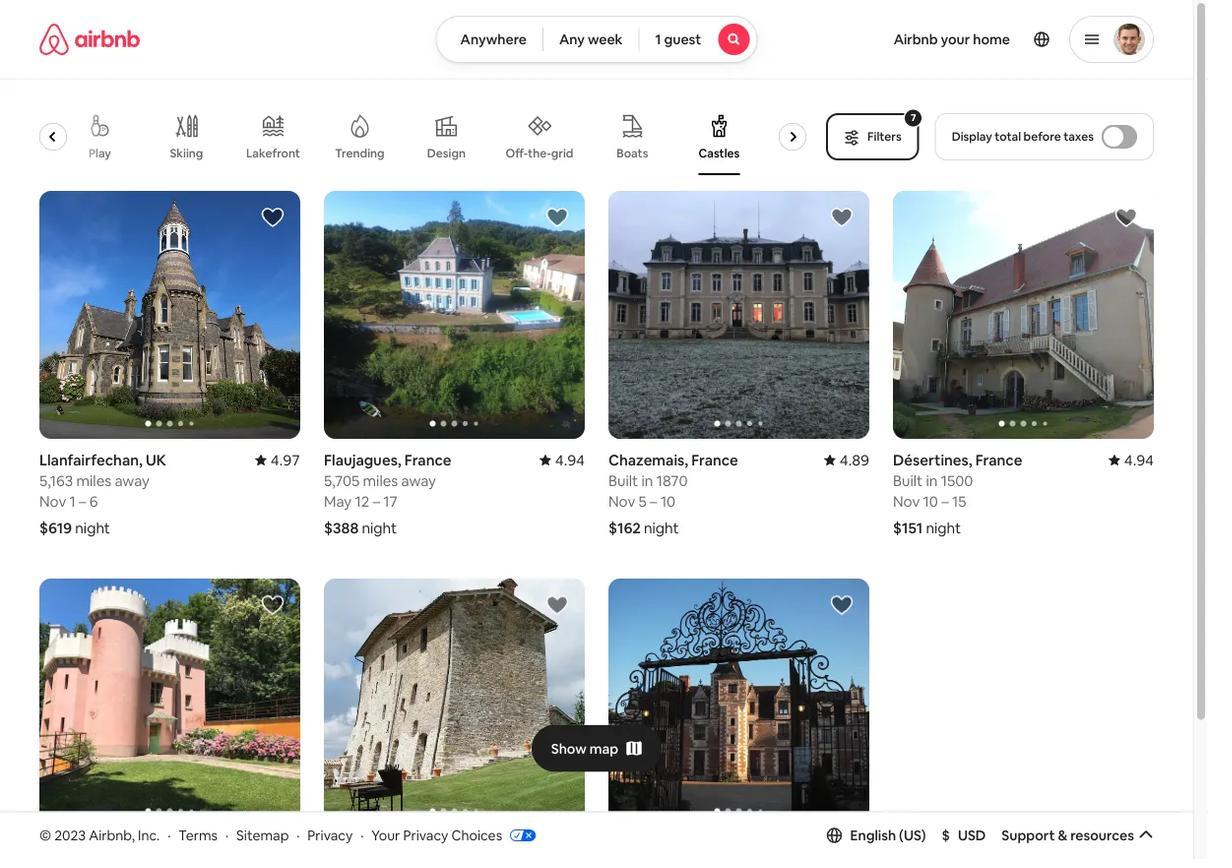 Task type: vqa. For each thing, say whether or not it's contained in the screenshot.
© 2023 AIRBNB, INC. at the bottom left of page
no



Task type: describe. For each thing, give the bounding box(es) containing it.
support
[[1002, 827, 1055, 845]]

4.95 out of 5 average rating image
[[255, 838, 300, 857]]

profile element
[[781, 0, 1154, 79]]

usd
[[958, 827, 986, 845]]

english (us)
[[850, 827, 926, 845]]

uk
[[146, 450, 166, 469]]

1 · from the left
[[168, 827, 171, 845]]

add to wishlist: gubbio, italy image
[[546, 594, 569, 617]]

show map
[[551, 740, 619, 758]]

miles for 6
[[76, 471, 111, 490]]

filters button
[[826, 113, 919, 161]]

airbnb,
[[89, 827, 135, 845]]

group for gubbio, italy
[[324, 579, 585, 827]]

$619
[[39, 518, 72, 537]]

– for 6
[[79, 492, 86, 511]]

4.89 out of 5 average rating image
[[824, 450, 870, 469]]

2 privacy from the left
[[403, 827, 448, 845]]

2 · from the left
[[225, 827, 229, 845]]

15
[[952, 492, 966, 511]]

1500
[[941, 471, 973, 490]]

your privacy choices
[[372, 827, 502, 845]]

4.97
[[271, 450, 300, 469]]

anywhere button
[[436, 16, 544, 63]]

4.95
[[271, 838, 300, 857]]

airbnb your home link
[[882, 19, 1022, 60]]

in for 5
[[642, 471, 653, 490]]

terms link
[[179, 827, 218, 845]]

sitemap
[[236, 827, 289, 845]]

filters
[[868, 129, 902, 144]]

choices
[[451, 827, 502, 845]]

any week button
[[543, 16, 640, 63]]

1 privacy from the left
[[308, 827, 353, 845]]

show
[[551, 740, 587, 758]]

$388
[[324, 518, 359, 537]]

5
[[639, 492, 647, 511]]

add to wishlist: llanfairfechan, uk image
[[261, 206, 285, 229]]

3.75 out of 5 average rating image
[[824, 838, 870, 857]]

montreuil-
[[39, 838, 111, 857]]

4.89
[[840, 450, 870, 469]]

nov for nov 1 – 6
[[39, 492, 66, 511]]

support & resources button
[[1002, 827, 1154, 845]]

add to wishlist: flaujagues, france image
[[546, 206, 569, 229]]

english
[[850, 827, 896, 845]]

4.94 out of 5 average rating image
[[1109, 450, 1154, 469]]

group for désertines, france
[[893, 191, 1154, 439]]

guest
[[664, 31, 701, 48]]

resources
[[1071, 827, 1134, 845]]

aux-
[[111, 838, 141, 857]]

add to wishlist: désertines, france image
[[1115, 206, 1138, 229]]

your
[[941, 31, 970, 48]]

display total before taxes button
[[935, 113, 1154, 161]]

your
[[372, 827, 400, 845]]

france for 1870
[[691, 450, 738, 469]]

design
[[428, 146, 466, 161]]

night for 6
[[75, 518, 110, 537]]

built for built in 1870
[[609, 471, 638, 490]]

group containing off-the-grid
[[0, 98, 834, 175]]

add to wishlist: montreuil-aux-lions, france image
[[261, 594, 285, 617]]

map
[[590, 740, 619, 758]]

any
[[559, 31, 585, 48]]

grid
[[552, 145, 574, 161]]

a-
[[780, 146, 793, 161]]

the-
[[528, 145, 552, 161]]

1 inside 1 guest button
[[655, 31, 661, 48]]

off-
[[506, 145, 528, 161]]

privacy link
[[308, 827, 353, 845]]

add to wishlist: vouvray, france image
[[830, 594, 854, 617]]

2023
[[54, 827, 86, 845]]

llanfairfechan,
[[39, 450, 143, 469]]

france right lions,
[[184, 838, 231, 857]]

nov for nov 5 – 10
[[609, 492, 635, 511]]

12
[[355, 492, 369, 511]]

any week
[[559, 31, 623, 48]]

taxes
[[1064, 129, 1094, 144]]

lions,
[[141, 838, 181, 857]]

night for 10
[[644, 518, 679, 537]]

night for 17
[[362, 518, 397, 537]]

4.94 for flaujagues, france 5,705 miles away may 12 – 17 $388 night
[[555, 450, 585, 469]]

away for france
[[401, 471, 436, 490]]

– for 17
[[373, 492, 380, 511]]

before
[[1024, 129, 1061, 144]]

chazemais, france built in 1870 nov 5 – 10 $162 night
[[609, 450, 738, 537]]

6
[[89, 492, 98, 511]]

&
[[1058, 827, 1068, 845]]

terms
[[179, 827, 218, 845]]

désertines, france built in 1500 nov 10 – 15 $151 night
[[893, 450, 1023, 537]]

5,163
[[39, 471, 73, 490]]

frames
[[793, 146, 832, 161]]

$162
[[609, 518, 641, 537]]

skiing
[[170, 146, 204, 161]]

(us)
[[899, 827, 926, 845]]



Task type: locate. For each thing, give the bounding box(es) containing it.
1 away from the left
[[115, 471, 150, 490]]

– inside désertines, france built in 1500 nov 10 – 15 $151 night
[[942, 492, 949, 511]]

castles
[[699, 146, 740, 161]]

1 horizontal spatial in
[[926, 471, 938, 490]]

may
[[324, 492, 352, 511]]

privacy
[[308, 827, 353, 845], [403, 827, 448, 845]]

©
[[39, 827, 51, 845]]

– for 10
[[650, 492, 657, 511]]

built down désertines,
[[893, 471, 923, 490]]

$
[[942, 827, 950, 845]]

miles up 17
[[363, 471, 398, 490]]

privacy right the 4.95
[[308, 827, 353, 845]]

gubbio,
[[324, 838, 379, 857]]

night
[[75, 518, 110, 537], [362, 518, 397, 537], [644, 518, 679, 537], [926, 518, 961, 537]]

none search field containing anywhere
[[436, 16, 758, 63]]

france right 'flaujagues,' at the left of the page
[[405, 450, 452, 469]]

1 inside llanfairfechan, uk 5,163 miles away nov 1 – 6 $619 night
[[69, 492, 76, 511]]

display
[[952, 129, 992, 144]]

miles inside 'flaujagues, france 5,705 miles away may 12 – 17 $388 night'
[[363, 471, 398, 490]]

10
[[661, 492, 676, 511], [923, 492, 938, 511]]

0 horizontal spatial 10
[[661, 492, 676, 511]]

17
[[383, 492, 397, 511]]

4.94 out of 5 average rating image
[[539, 450, 585, 469]]

– left 15
[[942, 492, 949, 511]]

inc.
[[138, 827, 160, 845]]

2 in from the left
[[926, 471, 938, 490]]

0 horizontal spatial away
[[115, 471, 150, 490]]

trending
[[336, 146, 385, 161]]

– inside 'flaujagues, france 5,705 miles away may 12 – 17 $388 night'
[[373, 492, 380, 511]]

nov down 5,163
[[39, 492, 66, 511]]

0 horizontal spatial privacy
[[308, 827, 353, 845]]

désertines,
[[893, 450, 973, 469]]

2 – from the left
[[373, 492, 380, 511]]

your privacy choices link
[[372, 827, 536, 846]]

support & resources
[[1002, 827, 1134, 845]]

2 miles from the left
[[363, 471, 398, 490]]

· left your
[[361, 827, 364, 845]]

nov inside llanfairfechan, uk 5,163 miles away nov 1 – 6 $619 night
[[39, 492, 66, 511]]

week
[[588, 31, 623, 48]]

show map button
[[532, 725, 662, 773]]

privacy right your
[[403, 827, 448, 845]]

nov up '$151' in the bottom of the page
[[893, 492, 920, 511]]

flaujagues,
[[324, 450, 401, 469]]

sitemap link
[[236, 827, 289, 845]]

$151
[[893, 518, 923, 537]]

1
[[655, 31, 661, 48], [69, 492, 76, 511]]

in for 10
[[926, 471, 938, 490]]

1 10 from the left
[[661, 492, 676, 511]]

· right terms link
[[225, 827, 229, 845]]

miles
[[76, 471, 111, 490], [363, 471, 398, 490]]

built for built in 1500
[[893, 471, 923, 490]]

1 horizontal spatial 4.94
[[1124, 450, 1154, 469]]

night down 5
[[644, 518, 679, 537]]

in down désertines,
[[926, 471, 938, 490]]

night down the 6
[[75, 518, 110, 537]]

2 10 from the left
[[923, 492, 938, 511]]

1 in from the left
[[642, 471, 653, 490]]

miles up the 6
[[76, 471, 111, 490]]

1 left guest
[[655, 31, 661, 48]]

© 2023 airbnb, inc. ·
[[39, 827, 171, 845]]

built down chazemais,
[[609, 471, 638, 490]]

built inside désertines, france built in 1500 nov 10 – 15 $151 night
[[893, 471, 923, 490]]

0 horizontal spatial 1
[[69, 492, 76, 511]]

group for montreuil-aux-lions, france
[[39, 579, 300, 827]]

built inside chazemais, france built in 1870 nov 5 – 10 $162 night
[[609, 471, 638, 490]]

night inside chazemais, france built in 1870 nov 5 – 10 $162 night
[[644, 518, 679, 537]]

3 night from the left
[[644, 518, 679, 537]]

1 left the 6
[[69, 492, 76, 511]]

1 miles from the left
[[76, 471, 111, 490]]

away
[[115, 471, 150, 490], [401, 471, 436, 490]]

a-frames
[[780, 146, 832, 161]]

home
[[973, 31, 1010, 48]]

1 horizontal spatial 10
[[923, 492, 938, 511]]

airbnb
[[894, 31, 938, 48]]

2 night from the left
[[362, 518, 397, 537]]

1 horizontal spatial nov
[[609, 492, 635, 511]]

2 away from the left
[[401, 471, 436, 490]]

1 guest button
[[639, 16, 758, 63]]

1 horizontal spatial miles
[[363, 471, 398, 490]]

lakefront
[[247, 146, 301, 161]]

flaujagues, france 5,705 miles away may 12 – 17 $388 night
[[324, 450, 452, 537]]

0 horizontal spatial nov
[[39, 492, 66, 511]]

in inside chazemais, france built in 1870 nov 5 – 10 $162 night
[[642, 471, 653, 490]]

3 · from the left
[[297, 827, 300, 845]]

nov left 5
[[609, 492, 635, 511]]

– inside llanfairfechan, uk 5,163 miles away nov 1 – 6 $619 night
[[79, 492, 86, 511]]

10 left 15
[[923, 492, 938, 511]]

0 horizontal spatial miles
[[76, 471, 111, 490]]

france inside désertines, france built in 1500 nov 10 – 15 $151 night
[[976, 450, 1023, 469]]

display total before taxes
[[952, 129, 1094, 144]]

5,705
[[324, 471, 360, 490]]

4 – from the left
[[942, 492, 949, 511]]

france
[[405, 450, 452, 469], [691, 450, 738, 469], [976, 450, 1023, 469], [184, 838, 231, 857]]

add to wishlist: chazemais, france image
[[830, 206, 854, 229]]

chazemais,
[[609, 450, 688, 469]]

10 inside désertines, france built in 1500 nov 10 – 15 $151 night
[[923, 492, 938, 511]]

italy
[[382, 838, 412, 857]]

3 – from the left
[[650, 492, 657, 511]]

1 nov from the left
[[39, 492, 66, 511]]

4 night from the left
[[926, 518, 961, 537]]

0 horizontal spatial built
[[609, 471, 638, 490]]

3.75
[[840, 838, 870, 857]]

france right désertines,
[[976, 450, 1023, 469]]

group for llanfairfechan, uk
[[39, 191, 300, 439]]

–
[[79, 492, 86, 511], [373, 492, 380, 511], [650, 492, 657, 511], [942, 492, 949, 511]]

away inside llanfairfechan, uk 5,163 miles away nov 1 – 6 $619 night
[[115, 471, 150, 490]]

nov inside chazemais, france built in 1870 nov 5 – 10 $162 night
[[609, 492, 635, 511]]

– inside chazemais, france built in 1870 nov 5 – 10 $162 night
[[650, 492, 657, 511]]

montreuil-aux-lions, france
[[39, 838, 231, 857]]

– for 15
[[942, 492, 949, 511]]

4.94
[[555, 450, 585, 469], [1124, 450, 1154, 469]]

0 vertical spatial 1
[[655, 31, 661, 48]]

4.94 for désertines, france built in 1500 nov 10 – 15 $151 night
[[1124, 450, 1154, 469]]

– right 5
[[650, 492, 657, 511]]

english (us) button
[[827, 827, 926, 845]]

None search field
[[436, 16, 758, 63]]

miles inside llanfairfechan, uk 5,163 miles away nov 1 – 6 $619 night
[[76, 471, 111, 490]]

1 guest
[[655, 31, 701, 48]]

miles for 17
[[363, 471, 398, 490]]

in
[[642, 471, 653, 490], [926, 471, 938, 490]]

4 · from the left
[[361, 827, 364, 845]]

·
[[168, 827, 171, 845], [225, 827, 229, 845], [297, 827, 300, 845], [361, 827, 364, 845]]

anywhere
[[460, 31, 527, 48]]

away down the uk on the left
[[115, 471, 150, 490]]

1 – from the left
[[79, 492, 86, 511]]

1 horizontal spatial away
[[401, 471, 436, 490]]

group for flaujagues, france
[[324, 191, 585, 439]]

night for 15
[[926, 518, 961, 537]]

3 nov from the left
[[893, 492, 920, 511]]

nov for nov 10 – 15
[[893, 492, 920, 511]]

2 built from the left
[[893, 471, 923, 490]]

night inside 'flaujagues, france 5,705 miles away may 12 – 17 $388 night'
[[362, 518, 397, 537]]

gubbio, italy
[[324, 838, 412, 857]]

night inside llanfairfechan, uk 5,163 miles away nov 1 – 6 $619 night
[[75, 518, 110, 537]]

4.92 out of 5 average rating image
[[539, 839, 585, 857]]

1870
[[657, 471, 688, 490]]

10 inside chazemais, france built in 1870 nov 5 – 10 $162 night
[[661, 492, 676, 511]]

terms · sitemap · privacy
[[179, 827, 353, 845]]

nov inside désertines, france built in 1500 nov 10 – 15 $151 night
[[893, 492, 920, 511]]

away inside 'flaujagues, france 5,705 miles away may 12 – 17 $388 night'
[[401, 471, 436, 490]]

france for 1500
[[976, 450, 1023, 469]]

$ usd
[[942, 827, 986, 845]]

night inside désertines, france built in 1500 nov 10 – 15 $151 night
[[926, 518, 961, 537]]

off-the-grid
[[506, 145, 574, 161]]

in inside désertines, france built in 1500 nov 10 – 15 $151 night
[[926, 471, 938, 490]]

france inside 'flaujagues, france 5,705 miles away may 12 – 17 $388 night'
[[405, 450, 452, 469]]

10 down 1870
[[661, 492, 676, 511]]

1 night from the left
[[75, 518, 110, 537]]

france inside chazemais, france built in 1870 nov 5 – 10 $162 night
[[691, 450, 738, 469]]

· left privacy link
[[297, 827, 300, 845]]

2 nov from the left
[[609, 492, 635, 511]]

llanfairfechan, uk 5,163 miles away nov 1 – 6 $619 night
[[39, 450, 166, 537]]

france for away
[[405, 450, 452, 469]]

1 horizontal spatial 1
[[655, 31, 661, 48]]

night down 17
[[362, 518, 397, 537]]

– left the 6
[[79, 492, 86, 511]]

in down chazemais,
[[642, 471, 653, 490]]

1 4.94 from the left
[[555, 450, 585, 469]]

france right chazemais,
[[691, 450, 738, 469]]

– left 17
[[373, 492, 380, 511]]

group for chazemais, france
[[609, 191, 870, 439]]

airbnb your home
[[894, 31, 1010, 48]]

2 horizontal spatial nov
[[893, 492, 920, 511]]

group
[[0, 98, 834, 175], [39, 191, 300, 439], [324, 191, 585, 439], [609, 191, 870, 439], [893, 191, 1154, 439], [39, 579, 300, 827], [324, 579, 585, 827], [609, 579, 870, 827]]

away down 'flaujagues,' at the left of the page
[[401, 471, 436, 490]]

night down 15
[[926, 518, 961, 537]]

boats
[[617, 146, 649, 161]]

4.97 out of 5 average rating image
[[255, 450, 300, 469]]

1 vertical spatial 1
[[69, 492, 76, 511]]

away for uk
[[115, 471, 150, 490]]

0 horizontal spatial in
[[642, 471, 653, 490]]

1 horizontal spatial privacy
[[403, 827, 448, 845]]

1 built from the left
[[609, 471, 638, 490]]

0 horizontal spatial 4.94
[[555, 450, 585, 469]]

2 4.94 from the left
[[1124, 450, 1154, 469]]

total
[[995, 129, 1021, 144]]

play
[[89, 146, 112, 161]]

· right inc.
[[168, 827, 171, 845]]

1 horizontal spatial built
[[893, 471, 923, 490]]



